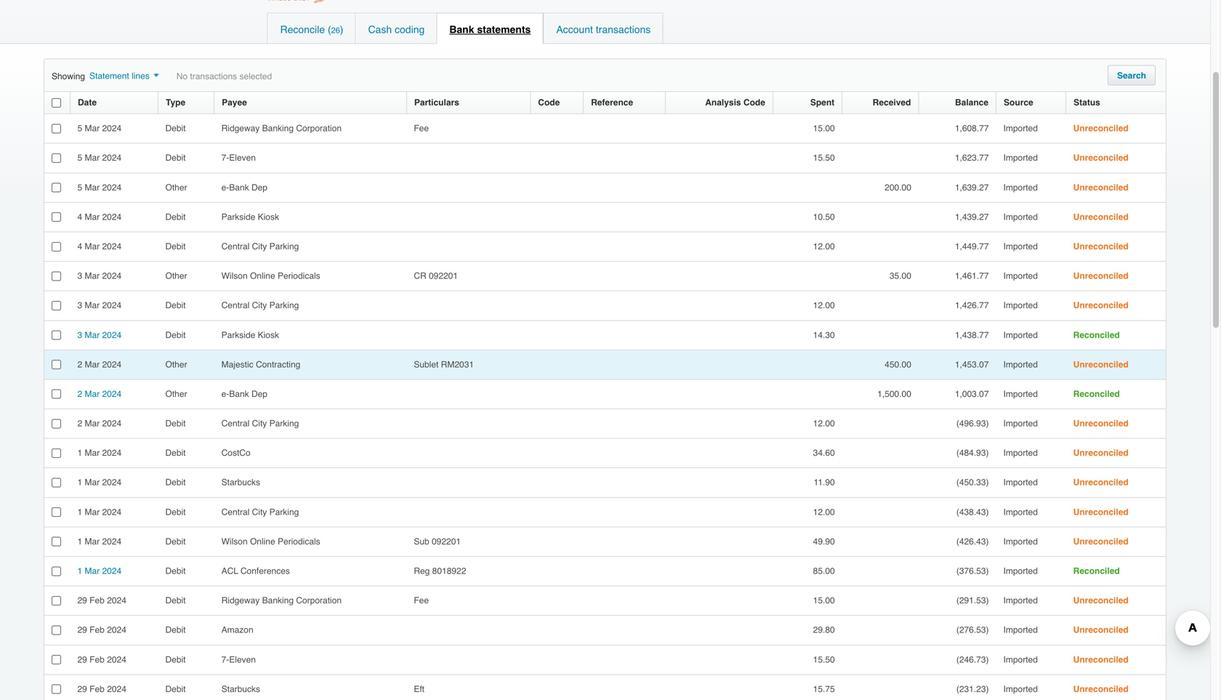 Task type: describe. For each thing, give the bounding box(es) containing it.
5 1 mar 2024 from the top
[[77, 566, 122, 576]]

debit for 1,623.77
[[165, 153, 186, 163]]

29 feb 2024 for ridgeway banking corporation
[[77, 596, 126, 606]]

analysis
[[706, 97, 742, 108]]

cash coding
[[368, 24, 425, 35]]

wilson online periodicals for other
[[222, 271, 320, 281]]

cr 092201
[[414, 271, 458, 281]]

(376.53)
[[957, 566, 989, 576]]

debit for 1,608.77
[[165, 123, 186, 134]]

central for 1 mar 2024
[[222, 507, 250, 517]]

3 mar 2024 for debit
[[77, 300, 122, 311]]

analysis code
[[706, 97, 766, 108]]

amazon
[[222, 625, 254, 635]]

reference
[[591, 97, 634, 108]]

cash
[[368, 24, 392, 35]]

12.00 for 1,426.77
[[814, 300, 835, 311]]

statement lines
[[89, 71, 150, 81]]

bank statements
[[450, 24, 531, 35]]

1,639.27
[[955, 182, 989, 193]]

1,623.77
[[955, 153, 989, 163]]

1,439.27
[[955, 212, 989, 222]]

account transactions link
[[544, 13, 663, 43]]

200.00
[[885, 182, 912, 193]]

1,426.77
[[955, 300, 989, 311]]

debit for (438.43)
[[165, 507, 186, 517]]

corporation for 5 mar 2024
[[296, 123, 342, 134]]

no transactions selected
[[177, 71, 272, 81]]

coding
[[395, 24, 425, 35]]

2 2 mar 2024 from the top
[[77, 389, 122, 399]]

29 feb 2024 for 7-eleven
[[77, 655, 126, 665]]

8 mar from the top
[[85, 330, 100, 340]]

date
[[78, 97, 97, 108]]

rm2031
[[441, 360, 474, 370]]

ridgeway for 29 feb 2024
[[222, 596, 260, 606]]

e- for 1,500.00
[[222, 389, 229, 399]]

cash coding link
[[356, 13, 437, 43]]

3 3 from the top
[[77, 330, 82, 340]]

sub 092201
[[414, 537, 461, 547]]

4 for parkside kiosk
[[77, 212, 82, 222]]

reg 8018922
[[414, 566, 466, 576]]

unreconciled for (276.53)
[[1074, 625, 1129, 635]]

account
[[557, 24, 593, 35]]

particulars
[[414, 97, 460, 108]]

85.00
[[814, 566, 835, 576]]

cr
[[414, 271, 427, 281]]

2024 for 1,449.77
[[102, 241, 122, 252]]

wilson for debit
[[222, 537, 248, 547]]

costco
[[222, 448, 251, 458]]

unreconciled for (438.43)
[[1074, 507, 1129, 517]]

1,461.77
[[955, 271, 989, 281]]

showing
[[52, 71, 85, 81]]

debit for 1,439.27
[[165, 212, 186, 222]]

acl
[[222, 566, 238, 576]]

(426.43)
[[957, 537, 989, 547]]

reconciled for (376.53)
[[1074, 566, 1120, 576]]

mar for 1,453.07
[[85, 360, 100, 370]]

unreconciled for 1,439.27
[[1074, 212, 1129, 222]]

10 mar from the top
[[85, 389, 100, 399]]

statement
[[89, 71, 129, 81]]

10.50
[[814, 212, 835, 222]]

feb for starbucks
[[90, 684, 105, 694]]

1,449.77
[[955, 241, 989, 252]]

unreconciled for 1,608.77
[[1074, 123, 1129, 134]]

2024 for (246.73)
[[107, 655, 126, 665]]

mar for (438.43)
[[85, 507, 100, 517]]

5 for ridgeway banking corporation
[[77, 123, 82, 134]]

debit for 1,449.77
[[165, 241, 186, 252]]

dep for 200.00
[[252, 182, 268, 193]]

imported for 1,003.07
[[1004, 389, 1038, 399]]

mar for (426.43)
[[85, 537, 100, 547]]

central for 2 mar 2024
[[222, 419, 250, 429]]

2024 for (438.43)
[[102, 507, 122, 517]]

29 feb 2024 for starbucks
[[77, 684, 126, 694]]

unreconciled for 1,461.77
[[1074, 271, 1129, 281]]

7-eleven for 29 feb 2024
[[222, 655, 256, 665]]

mar for 1,439.27
[[85, 212, 100, 222]]

15.75
[[814, 684, 835, 694]]

imported for (450.33)
[[1004, 478, 1038, 488]]

acl conferences
[[222, 566, 290, 576]]

imported for 1,438.77
[[1004, 330, 1038, 340]]

debit for 1,438.77
[[165, 330, 186, 340]]

imported for 1,449.77
[[1004, 241, 1038, 252]]

imported for (438.43)
[[1004, 507, 1038, 517]]

e-bank dep for 200.00
[[222, 182, 268, 193]]

feb for amazon
[[90, 625, 105, 635]]

conferences
[[241, 566, 290, 576]]

received
[[873, 97, 912, 108]]

status
[[1074, 97, 1101, 108]]

statements
[[477, 24, 531, 35]]

(450.33)
[[957, 478, 989, 488]]

3 mar 2024 link
[[77, 330, 122, 340]]

majestic contracting
[[222, 360, 301, 370]]

imported for 1,426.77
[[1004, 300, 1038, 311]]

11.90
[[814, 478, 835, 488]]

mar for (484.93)
[[85, 448, 100, 458]]

account transactions
[[557, 24, 651, 35]]

12.00 for (438.43)
[[814, 507, 835, 517]]

)
[[340, 24, 344, 35]]

2024 for 1,426.77
[[102, 300, 122, 311]]

5 1 from the top
[[77, 566, 82, 576]]

imported for 1,461.77
[[1004, 271, 1038, 281]]

debit for (496.93)
[[165, 419, 186, 429]]

spent
[[811, 97, 835, 108]]

1 for starbucks
[[77, 478, 82, 488]]

unreconciled for 1,449.77
[[1074, 241, 1129, 252]]

450.00
[[885, 360, 912, 370]]

online for other
[[250, 271, 275, 281]]

1 mar 2024 for wilson online periodicals
[[77, 537, 122, 547]]

type
[[166, 97, 186, 108]]

1 mar 2024 for costco
[[77, 448, 122, 458]]

feb for 7-eleven
[[90, 655, 105, 665]]

29.80
[[814, 625, 835, 635]]

city for 1 mar 2024
[[252, 507, 267, 517]]

unreconciled for (231.23)
[[1074, 684, 1129, 694]]

periodicals for other
[[278, 271, 320, 281]]

1 for wilson online periodicals
[[77, 537, 82, 547]]

15.50 for 1,623.77
[[814, 153, 835, 163]]

2024 for (231.23)
[[107, 684, 126, 694]]

4 for central city parking
[[77, 241, 82, 252]]

debit for (376.53)
[[165, 566, 186, 576]]

bank for 200.00
[[229, 182, 249, 193]]

sublet rm2031
[[414, 360, 474, 370]]

2024 for 1,461.77
[[102, 271, 122, 281]]

(496.93)
[[957, 419, 989, 429]]

other for 5 mar 2024
[[165, 182, 187, 193]]

reconcile (
[[280, 24, 331, 35]]

selected
[[240, 71, 272, 81]]

city for 4 mar 2024
[[252, 241, 267, 252]]

2024 for 1,608.77
[[102, 123, 122, 134]]

1 for central city parking
[[77, 507, 82, 517]]

banking for 5 mar 2024
[[262, 123, 294, 134]]

1 code from the left
[[538, 97, 560, 108]]

transactions for no
[[190, 71, 237, 81]]

other for 3 mar 2024
[[165, 271, 187, 281]]

unreconciled for (426.43)
[[1074, 537, 1129, 547]]

2024 for 1,439.27
[[102, 212, 122, 222]]

reg
[[414, 566, 430, 576]]

unreconciled for 1,623.77
[[1074, 153, 1129, 163]]

2 2 from the top
[[77, 389, 82, 399]]

central for 4 mar 2024
[[222, 241, 250, 252]]

1,453.07
[[955, 360, 989, 370]]

4 other from the top
[[165, 389, 187, 399]]

starbucks for 1 mar 2024
[[222, 478, 260, 488]]

eft
[[414, 684, 425, 694]]

(276.53)
[[957, 625, 989, 635]]

16 mar from the top
[[85, 566, 100, 576]]

49.90
[[814, 537, 835, 547]]

29 for ridgeway banking corporation
[[77, 596, 87, 606]]



Task type: locate. For each thing, give the bounding box(es) containing it.
0 vertical spatial wilson online periodicals
[[222, 271, 320, 281]]

imported right (276.53)
[[1004, 625, 1038, 635]]

1 vertical spatial e-bank dep
[[222, 389, 268, 399]]

1 central from the top
[[222, 241, 250, 252]]

18 imported from the top
[[1004, 625, 1038, 635]]

e-bank dep
[[222, 182, 268, 193], [222, 389, 268, 399]]

0 vertical spatial 092201
[[429, 271, 458, 281]]

1 2 from the top
[[77, 360, 82, 370]]

ridgeway
[[222, 123, 260, 134], [222, 596, 260, 606]]

ridgeway banking corporation down conferences
[[222, 596, 342, 606]]

14 debit from the top
[[165, 625, 186, 635]]

no
[[177, 71, 188, 81]]

7 mar from the top
[[85, 300, 100, 311]]

1 mar from the top
[[85, 123, 100, 134]]

1 e-bank dep from the top
[[222, 182, 268, 193]]

dep
[[252, 182, 268, 193], [252, 389, 268, 399]]

2 fee from the top
[[414, 596, 429, 606]]

11 debit from the top
[[165, 537, 186, 547]]

transactions inside 'link'
[[596, 24, 651, 35]]

4 1 from the top
[[77, 537, 82, 547]]

0 vertical spatial 7-eleven
[[222, 153, 256, 163]]

1 vertical spatial 4 mar 2024
[[77, 241, 122, 252]]

12 mar from the top
[[85, 448, 100, 458]]

parkside kiosk for 10.50
[[222, 212, 279, 222]]

14.30
[[814, 330, 835, 340]]

7- down payee
[[222, 153, 229, 163]]

1 vertical spatial ridgeway
[[222, 596, 260, 606]]

7- for 29 feb 2024
[[222, 655, 229, 665]]

2 7- from the top
[[222, 655, 229, 665]]

1 vertical spatial fee
[[414, 596, 429, 606]]

e-bank dep for 1,500.00
[[222, 389, 268, 399]]

(484.93)
[[957, 448, 989, 458]]

None checkbox
[[52, 183, 61, 192], [52, 212, 61, 222], [52, 301, 61, 311], [52, 390, 61, 399], [52, 449, 61, 458], [52, 478, 61, 488], [52, 537, 61, 547], [52, 596, 61, 606], [52, 183, 61, 192], [52, 212, 61, 222], [52, 301, 61, 311], [52, 390, 61, 399], [52, 449, 61, 458], [52, 478, 61, 488], [52, 537, 61, 547], [52, 596, 61, 606]]

(291.53)
[[957, 596, 989, 606]]

1 vertical spatial 2 mar 2024
[[77, 389, 122, 399]]

central city parking for 4 mar 2024
[[222, 241, 299, 252]]

sublet
[[414, 360, 439, 370]]

15 unreconciled from the top
[[1074, 625, 1129, 635]]

fee for 29 feb 2024
[[414, 596, 429, 606]]

4 central city parking from the top
[[222, 507, 299, 517]]

payee
[[222, 97, 247, 108]]

4 1 mar 2024 from the top
[[77, 537, 122, 547]]

debit
[[165, 123, 186, 134], [165, 153, 186, 163], [165, 212, 186, 222], [165, 241, 186, 252], [165, 300, 186, 311], [165, 330, 186, 340], [165, 419, 186, 429], [165, 448, 186, 458], [165, 478, 186, 488], [165, 507, 186, 517], [165, 537, 186, 547], [165, 566, 186, 576], [165, 596, 186, 606], [165, 625, 186, 635], [165, 655, 186, 665], [165, 684, 186, 694]]

0 horizontal spatial code
[[538, 97, 560, 108]]

(231.23)
[[957, 684, 989, 694]]

2 central from the top
[[222, 300, 250, 311]]

transactions right account
[[596, 24, 651, 35]]

1 vertical spatial transactions
[[190, 71, 237, 81]]

reconcile ( 26 )
[[280, 24, 344, 35]]

4 parking from the top
[[270, 507, 299, 517]]

debit for (231.23)
[[165, 684, 186, 694]]

2 feb from the top
[[90, 625, 105, 635]]

transactions
[[596, 24, 651, 35], [190, 71, 237, 81]]

1 vertical spatial kiosk
[[258, 330, 279, 340]]

1 vertical spatial 15.50
[[814, 655, 835, 665]]

1 vertical spatial e-
[[222, 389, 229, 399]]

2 code from the left
[[744, 97, 766, 108]]

2 mar 2024
[[77, 360, 122, 370], [77, 389, 122, 399], [77, 419, 122, 429]]

1 mar 2024
[[77, 448, 122, 458], [77, 478, 122, 488], [77, 507, 122, 517], [77, 537, 122, 547], [77, 566, 122, 576]]

1 4 mar 2024 from the top
[[77, 212, 122, 222]]

eleven for 29 feb 2024
[[229, 655, 256, 665]]

1 1 from the top
[[77, 448, 82, 458]]

15.50 for (246.73)
[[814, 655, 835, 665]]

5 mar 2024 for 7-eleven
[[77, 153, 122, 163]]

35.00
[[890, 271, 912, 281]]

0 vertical spatial 5
[[77, 123, 82, 134]]

starbucks for 29 feb 2024
[[222, 684, 260, 694]]

1 vertical spatial parkside kiosk
[[222, 330, 279, 340]]

8 unreconciled from the top
[[1074, 360, 1129, 370]]

2 wilson from the top
[[222, 537, 248, 547]]

3 12.00 from the top
[[814, 419, 835, 429]]

0 vertical spatial periodicals
[[278, 271, 320, 281]]

0 vertical spatial 2 mar 2024
[[77, 360, 122, 370]]

mar for (496.93)
[[85, 419, 100, 429]]

3 29 from the top
[[77, 655, 87, 665]]

e- for 200.00
[[222, 182, 229, 193]]

5 mar from the top
[[85, 241, 100, 252]]

1 vertical spatial corporation
[[296, 596, 342, 606]]

imported right '(484.93)'
[[1004, 448, 1038, 458]]

central city parking for 2 mar 2024
[[222, 419, 299, 429]]

0 vertical spatial reconciled
[[1074, 330, 1120, 340]]

1 vertical spatial 2
[[77, 389, 82, 399]]

0 vertical spatial parkside kiosk
[[222, 212, 279, 222]]

3 mar from the top
[[85, 182, 100, 193]]

1 vertical spatial parkside
[[222, 330, 255, 340]]

0 vertical spatial 3
[[77, 271, 82, 281]]

debit for (426.43)
[[165, 537, 186, 547]]

9 debit from the top
[[165, 478, 186, 488]]

10 debit from the top
[[165, 507, 186, 517]]

parking for 4 mar 2024
[[270, 241, 299, 252]]

2 for debit
[[77, 419, 82, 429]]

1,438.77
[[955, 330, 989, 340]]

eleven down amazon
[[229, 655, 256, 665]]

imported for (484.93)
[[1004, 448, 1038, 458]]

4 mar from the top
[[85, 212, 100, 222]]

4 feb from the top
[[90, 684, 105, 694]]

1 vertical spatial 5
[[77, 153, 82, 163]]

transactions right the no
[[190, 71, 237, 81]]

2 5 mar 2024 from the top
[[77, 153, 122, 163]]

1 vertical spatial 7-eleven
[[222, 655, 256, 665]]

0 vertical spatial 4
[[77, 212, 82, 222]]

1 vertical spatial starbucks
[[222, 684, 260, 694]]

imported right 1,623.77
[[1004, 153, 1038, 163]]

None checkbox
[[52, 98, 61, 107], [52, 124, 61, 133], [52, 153, 61, 163], [52, 242, 61, 251], [52, 272, 61, 281], [52, 331, 61, 340], [52, 360, 61, 370], [52, 419, 61, 429], [52, 508, 61, 517], [52, 567, 61, 576], [52, 626, 61, 635], [52, 655, 61, 665], [52, 685, 61, 694], [52, 98, 61, 107], [52, 124, 61, 133], [52, 153, 61, 163], [52, 242, 61, 251], [52, 272, 61, 281], [52, 331, 61, 340], [52, 360, 61, 370], [52, 419, 61, 429], [52, 508, 61, 517], [52, 567, 61, 576], [52, 626, 61, 635], [52, 655, 61, 665], [52, 685, 61, 694]]

29
[[77, 596, 87, 606], [77, 625, 87, 635], [77, 655, 87, 665], [77, 684, 87, 694]]

eleven down payee
[[229, 153, 256, 163]]

2 1 mar 2024 from the top
[[77, 478, 122, 488]]

(246.73)
[[957, 655, 989, 665]]

2
[[77, 360, 82, 370], [77, 389, 82, 399], [77, 419, 82, 429]]

1
[[77, 448, 82, 458], [77, 478, 82, 488], [77, 507, 82, 517], [77, 537, 82, 547], [77, 566, 82, 576]]

10 unreconciled from the top
[[1074, 448, 1129, 458]]

starbucks down amazon
[[222, 684, 260, 694]]

12.00
[[814, 241, 835, 252], [814, 300, 835, 311], [814, 419, 835, 429], [814, 507, 835, 517]]

bank for 1,500.00
[[229, 389, 249, 399]]

1 fee from the top
[[414, 123, 429, 134]]

2 3 from the top
[[77, 300, 82, 311]]

code left "reference"
[[538, 97, 560, 108]]

(438.43)
[[957, 507, 989, 517]]

3 for debit
[[77, 300, 82, 311]]

5 for e-bank dep
[[77, 182, 82, 193]]

4 imported from the top
[[1004, 212, 1038, 222]]

4 central from the top
[[222, 507, 250, 517]]

0 vertical spatial fee
[[414, 123, 429, 134]]

debit for (484.93)
[[165, 448, 186, 458]]

7 imported from the top
[[1004, 300, 1038, 311]]

0 vertical spatial bank
[[450, 24, 475, 35]]

2 dep from the top
[[252, 389, 268, 399]]

8 imported from the top
[[1004, 330, 1038, 340]]

12.00 down 10.50
[[814, 241, 835, 252]]

ridgeway down payee
[[222, 123, 260, 134]]

5 imported from the top
[[1004, 241, 1038, 252]]

2 4 from the top
[[77, 241, 82, 252]]

3
[[77, 271, 82, 281], [77, 300, 82, 311], [77, 330, 82, 340]]

0 vertical spatial corporation
[[296, 123, 342, 134]]

15.50 down spent
[[814, 153, 835, 163]]

1 vertical spatial 3 mar 2024
[[77, 300, 122, 311]]

2 vertical spatial 5
[[77, 182, 82, 193]]

0 vertical spatial transactions
[[596, 24, 651, 35]]

search link
[[1108, 65, 1156, 85]]

2 debit from the top
[[165, 153, 186, 163]]

central city parking for 3 mar 2024
[[222, 300, 299, 311]]

2024 for (496.93)
[[102, 419, 122, 429]]

8018922
[[432, 566, 466, 576]]

2024 for 1,623.77
[[102, 153, 122, 163]]

imported right 1,461.77
[[1004, 271, 1038, 281]]

lines
[[132, 71, 150, 81]]

092201 right "cr"
[[429, 271, 458, 281]]

reconciled
[[1074, 330, 1120, 340], [1074, 389, 1120, 399], [1074, 566, 1120, 576]]

majestic
[[222, 360, 254, 370]]

2 unreconciled from the top
[[1074, 153, 1129, 163]]

1 vertical spatial 3
[[77, 300, 82, 311]]

15.00 for 1,608.77
[[814, 123, 835, 134]]

1 5 from the top
[[77, 123, 82, 134]]

imported for 1,608.77
[[1004, 123, 1038, 134]]

12.00 for 1,449.77
[[814, 241, 835, 252]]

parking for 1 mar 2024
[[270, 507, 299, 517]]

0 vertical spatial 4 mar 2024
[[77, 212, 122, 222]]

3 5 from the top
[[77, 182, 82, 193]]

sub
[[414, 537, 430, 547]]

3 29 feb 2024 from the top
[[77, 655, 126, 665]]

bank statements link
[[437, 13, 543, 43]]

0 vertical spatial ridgeway
[[222, 123, 260, 134]]

imported right 1,003.07
[[1004, 389, 1038, 399]]

dep for 1,500.00
[[252, 389, 268, 399]]

source
[[1004, 97, 1034, 108]]

3 2 mar 2024 from the top
[[77, 419, 122, 429]]

mar for (450.33)
[[85, 478, 100, 488]]

0 vertical spatial starbucks
[[222, 478, 260, 488]]

29 feb 2024 for amazon
[[77, 625, 126, 635]]

2 1 from the top
[[77, 478, 82, 488]]

1 3 mar 2024 from the top
[[77, 271, 122, 281]]

2 vertical spatial 2
[[77, 419, 82, 429]]

parking
[[270, 241, 299, 252], [270, 300, 299, 311], [270, 419, 299, 429], [270, 507, 299, 517]]

0 vertical spatial parkside
[[222, 212, 255, 222]]

15.00
[[814, 123, 835, 134], [814, 596, 835, 606]]

0 vertical spatial e-bank dep
[[222, 182, 268, 193]]

3 5 mar 2024 from the top
[[77, 182, 122, 193]]

imported right 1,453.07
[[1004, 360, 1038, 370]]

2 vertical spatial 3
[[77, 330, 82, 340]]

1 e- from the top
[[222, 182, 229, 193]]

15.50 up 15.75
[[814, 655, 835, 665]]

1 7-eleven from the top
[[222, 153, 256, 163]]

1 starbucks from the top
[[222, 478, 260, 488]]

imported right (376.53)
[[1004, 566, 1038, 576]]

1 mar 2024 for central city parking
[[77, 507, 122, 517]]

19 imported from the top
[[1004, 655, 1038, 665]]

fee down "reg"
[[414, 596, 429, 606]]

1 eleven from the top
[[229, 153, 256, 163]]

5
[[77, 123, 82, 134], [77, 153, 82, 163], [77, 182, 82, 193]]

unreconciled for (496.93)
[[1074, 419, 1129, 429]]

imported for 1,639.27
[[1004, 182, 1038, 193]]

parkside
[[222, 212, 255, 222], [222, 330, 255, 340]]

1 reconciled from the top
[[1074, 330, 1120, 340]]

092201 for sub 092201
[[432, 537, 461, 547]]

2 mar 2024 link
[[77, 389, 122, 399]]

0 vertical spatial 15.00
[[814, 123, 835, 134]]

reconciled for 1,003.07
[[1074, 389, 1120, 399]]

imported for (291.53)
[[1004, 596, 1038, 606]]

2 29 from the top
[[77, 625, 87, 635]]

092201 for cr 092201
[[429, 271, 458, 281]]

1 vertical spatial ridgeway banking corporation
[[222, 596, 342, 606]]

2 29 feb 2024 from the top
[[77, 625, 126, 635]]

4
[[77, 212, 82, 222], [77, 241, 82, 252]]

15.00 for (291.53)
[[814, 596, 835, 606]]

29 for amazon
[[77, 625, 87, 635]]

11 imported from the top
[[1004, 419, 1038, 429]]

34.60
[[814, 448, 835, 458]]

e-
[[222, 182, 229, 193], [222, 389, 229, 399]]

parkside for 14.30
[[222, 330, 255, 340]]

2 vertical spatial 3 mar 2024
[[77, 330, 122, 340]]

1 vertical spatial 5 mar 2024
[[77, 153, 122, 163]]

0 vertical spatial dep
[[252, 182, 268, 193]]

periodicals for debit
[[278, 537, 320, 547]]

0 vertical spatial 7-
[[222, 153, 229, 163]]

15 mar from the top
[[85, 537, 100, 547]]

2 15.50 from the top
[[814, 655, 835, 665]]

7- down amazon
[[222, 655, 229, 665]]

search
[[1118, 71, 1147, 81]]

imported right (450.33)
[[1004, 478, 1038, 488]]

4 29 from the top
[[77, 684, 87, 694]]

eleven
[[229, 153, 256, 163], [229, 655, 256, 665]]

contracting
[[256, 360, 301, 370]]

starbucks
[[222, 478, 260, 488], [222, 684, 260, 694]]

5 mar 2024 for e-bank dep
[[77, 182, 122, 193]]

imported right 1,426.77 at the right top of page
[[1004, 300, 1038, 311]]

2 periodicals from the top
[[278, 537, 320, 547]]

debit for (291.53)
[[165, 596, 186, 606]]

9 mar from the top
[[85, 360, 100, 370]]

banking down conferences
[[262, 596, 294, 606]]

1 parkside from the top
[[222, 212, 255, 222]]

central city parking for 1 mar 2024
[[222, 507, 299, 517]]

starbucks down costco
[[222, 478, 260, 488]]

eleven for 5 mar 2024
[[229, 153, 256, 163]]

4 mar 2024
[[77, 212, 122, 222], [77, 241, 122, 252]]

2 vertical spatial 2 mar 2024
[[77, 419, 122, 429]]

2 vertical spatial reconciled
[[1074, 566, 1120, 576]]

1 parkside kiosk from the top
[[222, 212, 279, 222]]

1 online from the top
[[250, 271, 275, 281]]

banking for 29 feb 2024
[[262, 596, 294, 606]]

1,608.77
[[955, 123, 989, 134]]

15.00 down spent
[[814, 123, 835, 134]]

imported right (246.73)
[[1004, 655, 1038, 665]]

feb
[[90, 596, 105, 606], [90, 625, 105, 635], [90, 655, 105, 665], [90, 684, 105, 694]]

balance
[[956, 97, 989, 108]]

1 vertical spatial online
[[250, 537, 275, 547]]

0 vertical spatial 3 mar 2024
[[77, 271, 122, 281]]

1 vertical spatial reconciled
[[1074, 389, 1120, 399]]

imported down "source" at the top of page
[[1004, 123, 1038, 134]]

0 vertical spatial 2
[[77, 360, 82, 370]]

7-eleven for 5 mar 2024
[[222, 153, 256, 163]]

2 vertical spatial 5 mar 2024
[[77, 182, 122, 193]]

12 debit from the top
[[165, 566, 186, 576]]

imported for 1,623.77
[[1004, 153, 1038, 163]]

2 corporation from the top
[[296, 596, 342, 606]]

3 city from the top
[[252, 419, 267, 429]]

wilson online periodicals
[[222, 271, 320, 281], [222, 537, 320, 547]]

7-eleven down payee
[[222, 153, 256, 163]]

code
[[538, 97, 560, 108], [744, 97, 766, 108]]

15.00 up 29.80
[[814, 596, 835, 606]]

banking down selected
[[262, 123, 294, 134]]

2 e-bank dep from the top
[[222, 389, 268, 399]]

mar for 1,426.77
[[85, 300, 100, 311]]

16 imported from the top
[[1004, 566, 1038, 576]]

2 ridgeway banking corporation from the top
[[222, 596, 342, 606]]

imported right '(426.43)'
[[1004, 537, 1038, 547]]

0 horizontal spatial transactions
[[190, 71, 237, 81]]

5 mar 2024 for ridgeway banking corporation
[[77, 123, 122, 134]]

2 other from the top
[[165, 271, 187, 281]]

1 vertical spatial wilson online periodicals
[[222, 537, 320, 547]]

2 vertical spatial bank
[[229, 389, 249, 399]]

city for 2 mar 2024
[[252, 419, 267, 429]]

0 vertical spatial banking
[[262, 123, 294, 134]]

bank
[[450, 24, 475, 35], [229, 182, 249, 193], [229, 389, 249, 399]]

1 dep from the top
[[252, 182, 268, 193]]

1 horizontal spatial code
[[744, 97, 766, 108]]

12.00 up 49.90
[[814, 507, 835, 517]]

6 debit from the top
[[165, 330, 186, 340]]

code right analysis
[[744, 97, 766, 108]]

city
[[252, 241, 267, 252], [252, 300, 267, 311], [252, 419, 267, 429], [252, 507, 267, 517]]

ridgeway banking corporation down payee
[[222, 123, 342, 134]]

periodicals
[[278, 271, 320, 281], [278, 537, 320, 547]]

imported for (496.93)
[[1004, 419, 1038, 429]]

1 unreconciled from the top
[[1074, 123, 1129, 134]]

2 wilson online periodicals from the top
[[222, 537, 320, 547]]

1,003.07
[[955, 389, 989, 399]]

imported right 1,438.77 on the right of page
[[1004, 330, 1038, 340]]

unreconciled for 1,426.77
[[1074, 300, 1129, 311]]

debit for 1,426.77
[[165, 300, 186, 311]]

1 wilson online periodicals from the top
[[222, 271, 320, 281]]

20 imported from the top
[[1004, 684, 1038, 694]]

imported right (291.53)
[[1004, 596, 1038, 606]]

imported right 1,639.27
[[1004, 182, 1038, 193]]

1 vertical spatial periodicals
[[278, 537, 320, 547]]

imported right 1,449.77
[[1004, 241, 1038, 252]]

wilson online periodicals for debit
[[222, 537, 320, 547]]

092201 right sub
[[432, 537, 461, 547]]

4 debit from the top
[[165, 241, 186, 252]]

26
[[331, 26, 340, 35]]

7-eleven down amazon
[[222, 655, 256, 665]]

0 vertical spatial 5 mar 2024
[[77, 123, 122, 134]]

0 vertical spatial ridgeway banking corporation
[[222, 123, 342, 134]]

0 vertical spatial wilson
[[222, 271, 248, 281]]

0 vertical spatial 15.50
[[814, 153, 835, 163]]

1 vertical spatial 092201
[[432, 537, 461, 547]]

imported for 1,453.07
[[1004, 360, 1038, 370]]

1 horizontal spatial transactions
[[596, 24, 651, 35]]

5 unreconciled from the top
[[1074, 241, 1129, 252]]

central
[[222, 241, 250, 252], [222, 300, 250, 311], [222, 419, 250, 429], [222, 507, 250, 517]]

2 parkside from the top
[[222, 330, 255, 340]]

1 vertical spatial 15.00
[[814, 596, 835, 606]]

4 mar 2024 for parkside kiosk
[[77, 212, 122, 222]]

0 vertical spatial eleven
[[229, 153, 256, 163]]

imported for (231.23)
[[1004, 684, 1038, 694]]

1 4 from the top
[[77, 212, 82, 222]]

1 vertical spatial 4
[[77, 241, 82, 252]]

0 vertical spatial online
[[250, 271, 275, 281]]

ridgeway up amazon
[[222, 596, 260, 606]]

imported right (438.43)
[[1004, 507, 1038, 517]]

other
[[165, 182, 187, 193], [165, 271, 187, 281], [165, 360, 187, 370], [165, 389, 187, 399]]

3 3 mar 2024 from the top
[[77, 330, 122, 340]]

13 mar from the top
[[85, 478, 100, 488]]

1 3 from the top
[[77, 271, 82, 281]]

4 unreconciled from the top
[[1074, 212, 1129, 222]]

1 vertical spatial bank
[[229, 182, 249, 193]]

7-
[[222, 153, 229, 163], [222, 655, 229, 665]]

1 vertical spatial dep
[[252, 389, 268, 399]]

12.00 up 34.60
[[814, 419, 835, 429]]

1,500.00
[[878, 389, 912, 399]]

1 7- from the top
[[222, 153, 229, 163]]

imported for (246.73)
[[1004, 655, 1038, 665]]

imported right the "(231.23)"
[[1004, 684, 1038, 694]]

fee for 5 mar 2024
[[414, 123, 429, 134]]

mar
[[85, 123, 100, 134], [85, 153, 100, 163], [85, 182, 100, 193], [85, 212, 100, 222], [85, 241, 100, 252], [85, 271, 100, 281], [85, 300, 100, 311], [85, 330, 100, 340], [85, 360, 100, 370], [85, 389, 100, 399], [85, 419, 100, 429], [85, 448, 100, 458], [85, 478, 100, 488], [85, 507, 100, 517], [85, 537, 100, 547], [85, 566, 100, 576]]

1 ridgeway banking corporation from the top
[[222, 123, 342, 134]]

16 unreconciled from the top
[[1074, 655, 1129, 665]]

0 vertical spatial kiosk
[[258, 212, 279, 222]]

3 2 from the top
[[77, 419, 82, 429]]

fee down particulars
[[414, 123, 429, 134]]

1 mar 2024 link
[[77, 566, 122, 576]]

imported right (496.93)
[[1004, 419, 1038, 429]]

2024 for (484.93)
[[102, 448, 122, 458]]

debit for (276.53)
[[165, 625, 186, 635]]

1 vertical spatial banking
[[262, 596, 294, 606]]

1 vertical spatial wilson
[[222, 537, 248, 547]]

2 mar 2024 for debit
[[77, 419, 122, 429]]

7-eleven
[[222, 153, 256, 163], [222, 655, 256, 665]]

unreconciled for (246.73)
[[1074, 655, 1129, 665]]

imported right 1,439.27
[[1004, 212, 1038, 222]]

0 vertical spatial e-
[[222, 182, 229, 193]]

1 vertical spatial eleven
[[229, 655, 256, 665]]

11 mar from the top
[[85, 419, 100, 429]]

12.00 up 14.30
[[814, 300, 835, 311]]

2 imported from the top
[[1004, 153, 1038, 163]]

mar for 1,449.77
[[85, 241, 100, 252]]

imported for (276.53)
[[1004, 625, 1038, 635]]

1 vertical spatial 7-
[[222, 655, 229, 665]]

5 mar 2024
[[77, 123, 122, 134], [77, 153, 122, 163], [77, 182, 122, 193]]

unreconciled for 1,453.07
[[1074, 360, 1129, 370]]

092201
[[429, 271, 458, 281], [432, 537, 461, 547]]

debit for (246.73)
[[165, 655, 186, 665]]



Task type: vqa. For each thing, say whether or not it's contained in the screenshot.


